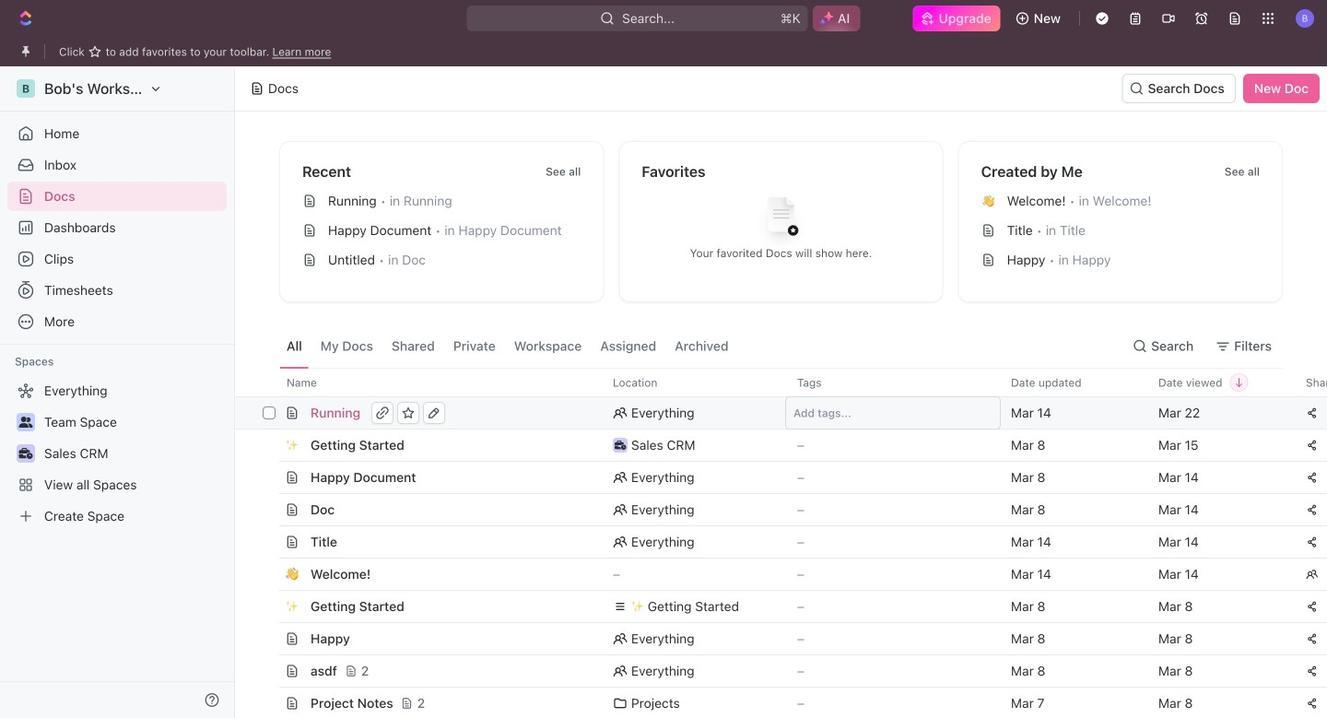 Task type: describe. For each thing, give the bounding box(es) containing it.
sidebar navigation
[[0, 66, 239, 718]]

tree inside sidebar navigation
[[7, 376, 227, 531]]

0 horizontal spatial business time image
[[19, 448, 33, 459]]

1 horizontal spatial business time image
[[615, 441, 626, 450]]



Task type: locate. For each thing, give the bounding box(es) containing it.
business time image
[[615, 441, 626, 450], [19, 448, 33, 459]]

bob's workspace, , element
[[17, 79, 35, 98]]

table
[[235, 368, 1328, 718]]

row
[[259, 368, 1328, 397], [235, 396, 1328, 430], [259, 429, 1328, 462], [259, 461, 1328, 494], [259, 493, 1328, 526], [259, 526, 1328, 559], [259, 558, 1328, 591], [259, 590, 1328, 623], [259, 622, 1328, 656], [259, 655, 1328, 688], [259, 687, 1328, 718]]

tab list
[[279, 325, 736, 368]]

user group image
[[19, 417, 33, 428]]

tree
[[7, 376, 227, 531]]

no favorited docs image
[[745, 183, 818, 257]]



Task type: vqa. For each thing, say whether or not it's contained in the screenshot.
tree inside the Sidebar navigation
yes



